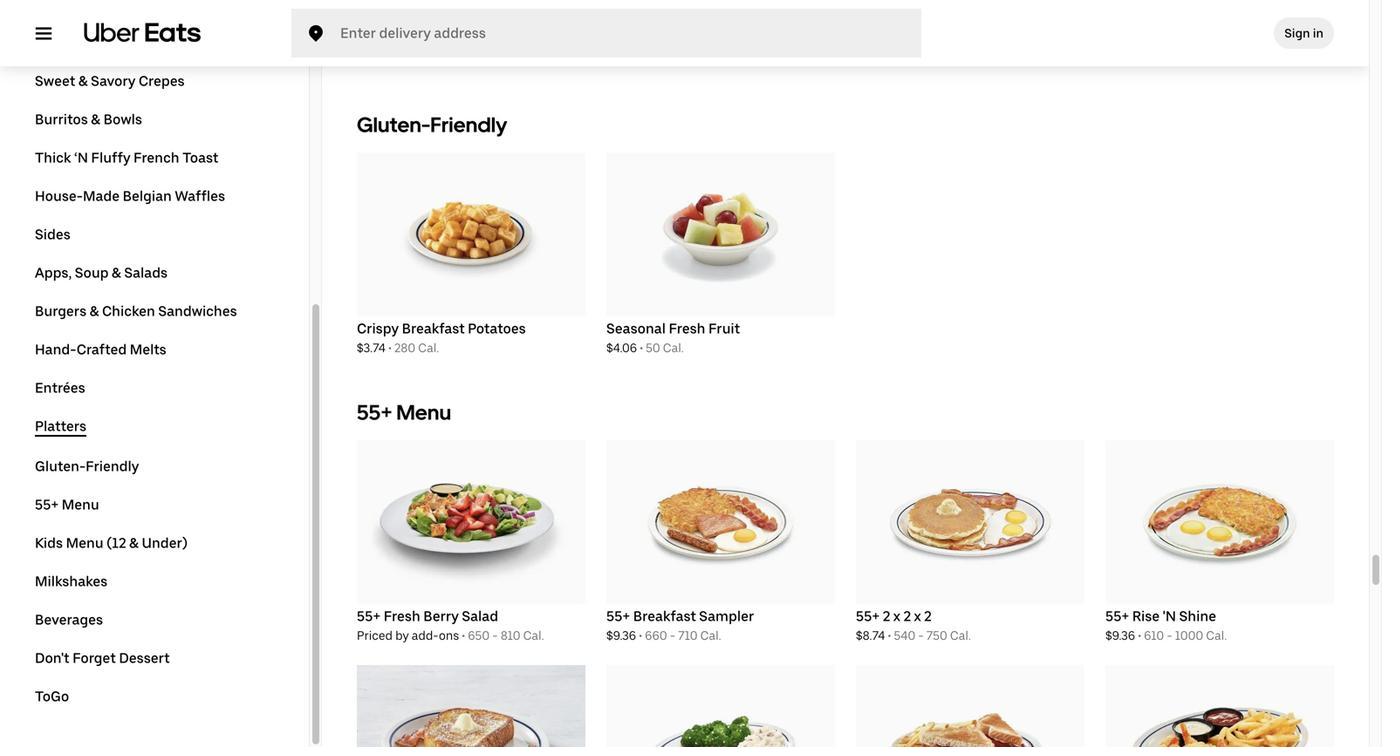 Task type: vqa. For each thing, say whether or not it's contained in the screenshot.
Bruto
no



Task type: describe. For each thing, give the bounding box(es) containing it.
salads
[[124, 265, 168, 281]]

sign
[[1285, 26, 1310, 41]]

280
[[394, 341, 415, 356]]

thick
[[35, 150, 71, 166]]

710
[[678, 629, 698, 643]]

3 2 from the left
[[924, 609, 932, 625]]

seasonal
[[606, 321, 666, 337]]

gluten-friendly inside navigation
[[35, 459, 139, 475]]

1 x from the left
[[893, 609, 900, 625]]

seasonal fresh fruit $4.06 • 50 cal.
[[606, 321, 740, 356]]

gluten- inside "gluten-friendly" "button"
[[35, 459, 86, 475]]

660
[[645, 629, 667, 643]]

810
[[501, 629, 520, 643]]

750
[[926, 629, 947, 643]]

fruit
[[708, 321, 740, 337]]

apps, soup & salads button
[[35, 264, 168, 282]]

kids menu (12 & under) button
[[35, 535, 188, 552]]

• inside 55+ fresh berry salad priced by add-ons • 650 - 810 cal.
[[462, 629, 465, 643]]

55+ breakfast sampler $9.36 • 660 - 710 cal.
[[606, 609, 754, 643]]

by
[[395, 629, 409, 643]]

apps, soup & salads
[[35, 265, 168, 281]]

milkshakes
[[35, 574, 108, 590]]

• inside the '55+ breakfast sampler $9.36 • 660 - 710 cal.'
[[639, 629, 642, 643]]

$3.74
[[357, 341, 386, 356]]

entrées button
[[35, 380, 85, 397]]

priced
[[357, 629, 393, 643]]

uber eats home image
[[84, 23, 201, 44]]

thick 'n fluffy french toast button
[[35, 149, 218, 167]]

fresh for fruit
[[669, 321, 705, 337]]

new
[[357, 15, 386, 32]]

hand-crafted melts button
[[35, 341, 166, 359]]

house-
[[35, 188, 83, 205]]

1 horizontal spatial gluten-
[[357, 112, 430, 137]]

sweet & savory crepes
[[35, 73, 185, 89]]

burritos & bowls
[[35, 111, 142, 128]]

salad
[[462, 609, 498, 625]]

1050
[[401, 53, 428, 68]]

main navigation menu image
[[35, 24, 52, 42]]

• inside 55+ rise 'n shine $9.36 • 610 - 1000 cal.
[[1138, 629, 1141, 643]]

cal. inside "seasonal fresh fruit $4.06 • 50 cal."
[[663, 341, 684, 356]]

650
[[468, 629, 490, 643]]

& inside button
[[90, 303, 99, 320]]

1060
[[439, 53, 467, 68]]

waffles
[[175, 188, 225, 205]]

sign in
[[1285, 26, 1324, 41]]

cal. inside the '55+ breakfast sampler $9.36 • 660 - 710 cal.'
[[700, 629, 721, 643]]

apps,
[[35, 265, 72, 281]]

burritos & bowls button
[[35, 111, 142, 128]]

• inside crispy breakfast potatoes $3.74 • 280 cal.
[[388, 341, 392, 356]]

& right soup on the top left of page
[[112, 265, 121, 281]]

dessert
[[119, 650, 170, 667]]

'n
[[74, 150, 88, 166]]

soup
[[75, 265, 109, 281]]

cal. inside new nashville crispy chicken strips & fries $14.49 • 1050 - 1060 cal.
[[470, 53, 491, 68]]

breakfast for 55+
[[633, 609, 696, 625]]

in
[[1313, 26, 1324, 41]]

50
[[646, 341, 660, 356]]

nashville
[[389, 15, 449, 32]]

hand-crafted melts
[[35, 342, 166, 358]]

1 horizontal spatial 55+ menu
[[357, 400, 451, 425]]

'n
[[1163, 609, 1176, 625]]

strips
[[357, 33, 396, 49]]

beverages button
[[35, 612, 103, 629]]

& left bowls
[[91, 111, 100, 128]]

thick 'n fluffy french toast
[[35, 150, 218, 166]]

55+ fresh berry salad priced by add-ons • 650 - 810 cal.
[[357, 609, 544, 643]]

1000
[[1175, 629, 1203, 643]]

cal. inside 55+ 2 x 2 x 2 $8.74 • 540 - 750 cal.
[[950, 629, 971, 643]]

house-made belgian waffles button
[[35, 188, 225, 205]]

crispy inside crispy breakfast potatoes $3.74 • 280 cal.
[[357, 321, 399, 337]]

sampler
[[699, 609, 754, 625]]

55+ menu inside navigation
[[35, 497, 99, 513]]

sides
[[35, 226, 71, 243]]

kids
[[35, 535, 63, 552]]

milkshakes button
[[35, 573, 108, 591]]

55+ 2 x 2 x 2 $8.74 • 540 - 750 cal.
[[856, 609, 971, 643]]

- inside 55+ 2 x 2 x 2 $8.74 • 540 - 750 cal.
[[918, 629, 924, 643]]

• inside new nashville crispy chicken strips & fries $14.49 • 1050 - 1060 cal.
[[395, 53, 398, 68]]

platters
[[35, 418, 86, 435]]

new nashville crispy chicken strips & fries $14.49 • 1050 - 1060 cal.
[[357, 15, 553, 68]]

- inside 55+ fresh berry salad priced by add-ons • 650 - 810 cal.
[[492, 629, 498, 643]]

610
[[1144, 629, 1164, 643]]

- inside the '55+ breakfast sampler $9.36 • 660 - 710 cal.'
[[670, 629, 675, 643]]

crispy inside new nashville crispy chicken strips & fries $14.49 • 1050 - 1060 cal.
[[452, 15, 494, 32]]

& inside new nashville crispy chicken strips & fries $14.49 • 1050 - 1060 cal.
[[399, 33, 408, 49]]

add-
[[412, 629, 439, 643]]

house-made belgian waffles
[[35, 188, 225, 205]]



Task type: locate. For each thing, give the bounding box(es) containing it.
forget
[[72, 650, 116, 667]]

0 vertical spatial chicken
[[497, 15, 550, 32]]

0 horizontal spatial crispy
[[357, 321, 399, 337]]

540
[[894, 629, 915, 643]]

2
[[883, 609, 890, 625], [903, 609, 911, 625], [924, 609, 932, 625]]

• left 1050
[[395, 53, 398, 68]]

friendly
[[430, 112, 507, 137], [86, 459, 139, 475]]

breakfast inside the '55+ breakfast sampler $9.36 • 660 - 710 cal.'
[[633, 609, 696, 625]]

menu down 280
[[396, 400, 451, 425]]

Enter delivery address text field
[[340, 16, 900, 51]]

1 horizontal spatial gluten-friendly
[[357, 112, 507, 137]]

1 vertical spatial gluten-friendly
[[35, 459, 139, 475]]

don't
[[35, 650, 69, 667]]

1 vertical spatial breakfast
[[633, 609, 696, 625]]

togo
[[35, 689, 69, 705]]

entrées
[[35, 380, 85, 397]]

burgers & chicken sandwiches button
[[35, 303, 237, 320]]

55+ menu up kids at bottom left
[[35, 497, 99, 513]]

navigation
[[35, 0, 302, 727]]

2 vertical spatial menu
[[66, 535, 103, 552]]

rise
[[1132, 609, 1160, 625]]

chicken inside new nashville crispy chicken strips & fries $14.49 • 1050 - 1060 cal.
[[497, 15, 550, 32]]

$9.36 down rise
[[1105, 629, 1135, 643]]

1 horizontal spatial chicken
[[497, 15, 550, 32]]

menu for '55+ menu' 'button'
[[62, 497, 99, 513]]

breakfast up 280
[[402, 321, 465, 337]]

2 up the "$8.74"
[[883, 609, 890, 625]]

0 horizontal spatial 55+ menu
[[35, 497, 99, 513]]

- right 1050
[[431, 53, 437, 68]]

0 vertical spatial fresh
[[669, 321, 705, 337]]

menu down "gluten-friendly" "button"
[[62, 497, 99, 513]]

toast
[[182, 150, 218, 166]]

1 vertical spatial fresh
[[384, 609, 420, 625]]

0 horizontal spatial x
[[893, 609, 900, 625]]

sweet
[[35, 73, 75, 89]]

platters button
[[35, 418, 86, 437]]

55+ menu down 280
[[357, 400, 451, 425]]

$8.74
[[856, 629, 885, 643]]

- right 610
[[1167, 629, 1172, 643]]

burgers & chicken sandwiches
[[35, 303, 237, 320]]

0 horizontal spatial chicken
[[102, 303, 155, 320]]

55+ inside 55+ fresh berry salad priced by add-ons • 650 - 810 cal.
[[357, 609, 381, 625]]

breakfast inside crispy breakfast potatoes $3.74 • 280 cal.
[[402, 321, 465, 337]]

cal. right 50 on the left top of the page
[[663, 341, 684, 356]]

chicken
[[497, 15, 550, 32], [102, 303, 155, 320]]

1 horizontal spatial crispy
[[452, 15, 494, 32]]

0 horizontal spatial breakfast
[[402, 321, 465, 337]]

gluten- down $14.49
[[357, 112, 430, 137]]

55+ for 55+ breakfast sampler
[[606, 609, 630, 625]]

-
[[431, 53, 437, 68], [492, 629, 498, 643], [670, 629, 675, 643], [918, 629, 924, 643], [1167, 629, 1172, 643]]

0 vertical spatial crispy
[[452, 15, 494, 32]]

& right burgers at the top left of page
[[90, 303, 99, 320]]

55+ rise 'n shine $9.36 • 610 - 1000 cal.
[[1105, 609, 1227, 643]]

cal. down shine on the right of page
[[1206, 629, 1227, 643]]

1 horizontal spatial breakfast
[[633, 609, 696, 625]]

bowls
[[103, 111, 142, 128]]

hand-
[[35, 342, 77, 358]]

$4.06
[[606, 341, 637, 356]]

- left 750
[[918, 629, 924, 643]]

crispy up the $3.74
[[357, 321, 399, 337]]

cal. right 750
[[950, 629, 971, 643]]

beverages
[[35, 612, 103, 629]]

crispy breakfast potatoes $3.74 • 280 cal.
[[357, 321, 526, 356]]

fresh for berry
[[384, 609, 420, 625]]

cal.
[[470, 53, 491, 68], [418, 341, 439, 356], [663, 341, 684, 356], [523, 629, 544, 643], [700, 629, 721, 643], [950, 629, 971, 643], [1206, 629, 1227, 643]]

• right 'ons'
[[462, 629, 465, 643]]

- left 710
[[670, 629, 675, 643]]

$9.36 inside the '55+ breakfast sampler $9.36 • 660 - 710 cal.'
[[606, 629, 636, 643]]

melts
[[130, 342, 166, 358]]

cal. inside 55+ fresh berry salad priced by add-ons • 650 - 810 cal.
[[523, 629, 544, 643]]

0 vertical spatial gluten-friendly
[[357, 112, 507, 137]]

1 vertical spatial menu
[[62, 497, 99, 513]]

1 vertical spatial gluten-
[[35, 459, 86, 475]]

burgers
[[35, 303, 87, 320]]

0 vertical spatial menu
[[396, 400, 451, 425]]

2 up 540
[[903, 609, 911, 625]]

menu for the kids menu (12 & under) button
[[66, 535, 103, 552]]

•
[[395, 53, 398, 68], [388, 341, 392, 356], [640, 341, 643, 356], [462, 629, 465, 643], [639, 629, 642, 643], [888, 629, 891, 643], [1138, 629, 1141, 643]]

& up 1050
[[399, 33, 408, 49]]

55+ for 55+ 2 x 2 x 2
[[856, 609, 880, 625]]

- inside new nashville crispy chicken strips & fries $14.49 • 1050 - 1060 cal.
[[431, 53, 437, 68]]

under)
[[142, 535, 188, 552]]

savory
[[91, 73, 136, 89]]

sweet & savory crepes button
[[35, 72, 185, 90]]

- left 810
[[492, 629, 498, 643]]

& right sweet
[[78, 73, 88, 89]]

• left 540
[[888, 629, 891, 643]]

sides button
[[35, 226, 71, 243]]

(12
[[107, 535, 126, 552]]

1 2 from the left
[[883, 609, 890, 625]]

1 $9.36 from the left
[[606, 629, 636, 643]]

gluten-friendly up '55+ menu' 'button'
[[35, 459, 139, 475]]

$14.49
[[357, 53, 392, 68]]

- inside 55+ rise 'n shine $9.36 • 610 - 1000 cal.
[[1167, 629, 1172, 643]]

• left 610
[[1138, 629, 1141, 643]]

burritos
[[35, 111, 88, 128]]

kids menu (12 & under)
[[35, 535, 188, 552]]

gluten-
[[357, 112, 430, 137], [35, 459, 86, 475]]

55+ for 55+ fresh berry salad
[[357, 609, 381, 625]]

1 horizontal spatial x
[[914, 609, 921, 625]]

2 2 from the left
[[903, 609, 911, 625]]

• inside "seasonal fresh fruit $4.06 • 50 cal."
[[640, 341, 643, 356]]

0 horizontal spatial $9.36
[[606, 629, 636, 643]]

ons
[[439, 629, 459, 643]]

fresh inside 55+ fresh berry salad priced by add-ons • 650 - 810 cal.
[[384, 609, 420, 625]]

breakfast for crispy
[[402, 321, 465, 337]]

menu
[[396, 400, 451, 425], [62, 497, 99, 513], [66, 535, 103, 552]]

french
[[134, 150, 179, 166]]

don't forget dessert
[[35, 650, 170, 667]]

0 vertical spatial friendly
[[430, 112, 507, 137]]

crispy up 1060
[[452, 15, 494, 32]]

0 horizontal spatial gluten-
[[35, 459, 86, 475]]

0 horizontal spatial friendly
[[86, 459, 139, 475]]

55+ menu button
[[35, 496, 99, 514]]

cal. inside crispy breakfast potatoes $3.74 • 280 cal.
[[418, 341, 439, 356]]

friendly up '55+ menu' 'button'
[[86, 459, 139, 475]]

fresh inside "seasonal fresh fruit $4.06 • 50 cal."
[[669, 321, 705, 337]]

2 up 750
[[924, 609, 932, 625]]

crepes
[[139, 73, 185, 89]]

cal. inside 55+ rise 'n shine $9.36 • 610 - 1000 cal.
[[1206, 629, 1227, 643]]

crispy
[[452, 15, 494, 32], [357, 321, 399, 337]]

cal. right 810
[[523, 629, 544, 643]]

1 horizontal spatial fresh
[[669, 321, 705, 337]]

55+ inside '55+ menu' 'button'
[[35, 497, 59, 513]]

1 vertical spatial chicken
[[102, 303, 155, 320]]

menu inside 'button'
[[62, 497, 99, 513]]

0 vertical spatial 55+ menu
[[357, 400, 451, 425]]

0 horizontal spatial gluten-friendly
[[35, 459, 139, 475]]

0 horizontal spatial 2
[[883, 609, 890, 625]]

sign in link
[[1274, 17, 1334, 49]]

cal. right 710
[[700, 629, 721, 643]]

fries
[[411, 33, 443, 49]]

togo button
[[35, 688, 69, 706]]

cal. right 280
[[418, 341, 439, 356]]

chicken inside button
[[102, 303, 155, 320]]

don't forget dessert button
[[35, 650, 170, 667]]

sandwiches
[[158, 303, 237, 320]]

1 vertical spatial 55+ menu
[[35, 497, 99, 513]]

2 x from the left
[[914, 609, 921, 625]]

55+ for 55+ rise 'n shine
[[1105, 609, 1129, 625]]

gluten-friendly button
[[35, 458, 139, 476]]

55+ inside the '55+ breakfast sampler $9.36 • 660 - 710 cal.'
[[606, 609, 630, 625]]

fresh up by
[[384, 609, 420, 625]]

made
[[83, 188, 120, 205]]

• left 280
[[388, 341, 392, 356]]

$9.36
[[606, 629, 636, 643], [1105, 629, 1135, 643]]

gluten- up '55+ menu' 'button'
[[35, 459, 86, 475]]

1 horizontal spatial $9.36
[[1105, 629, 1135, 643]]

0 vertical spatial gluten-
[[357, 112, 430, 137]]

• left 50 on the left top of the page
[[640, 341, 643, 356]]

&
[[399, 33, 408, 49], [78, 73, 88, 89], [91, 111, 100, 128], [112, 265, 121, 281], [90, 303, 99, 320], [129, 535, 139, 552]]

55+ inside 55+ 2 x 2 x 2 $8.74 • 540 - 750 cal.
[[856, 609, 880, 625]]

1 horizontal spatial 2
[[903, 609, 911, 625]]

menu inside button
[[66, 535, 103, 552]]

• left 660
[[639, 629, 642, 643]]

berry
[[423, 609, 459, 625]]

1 horizontal spatial friendly
[[430, 112, 507, 137]]

breakfast
[[402, 321, 465, 337], [633, 609, 696, 625]]

$9.36 inside 55+ rise 'n shine $9.36 • 610 - 1000 cal.
[[1105, 629, 1135, 643]]

0 horizontal spatial fresh
[[384, 609, 420, 625]]

breakfast up 660
[[633, 609, 696, 625]]

friendly down 1060
[[430, 112, 507, 137]]

shine
[[1179, 609, 1216, 625]]

• inside 55+ 2 x 2 x 2 $8.74 • 540 - 750 cal.
[[888, 629, 891, 643]]

55+ inside 55+ rise 'n shine $9.36 • 610 - 1000 cal.
[[1105, 609, 1129, 625]]

55+ menu
[[357, 400, 451, 425], [35, 497, 99, 513]]

friendly inside "button"
[[86, 459, 139, 475]]

$9.36 left 660
[[606, 629, 636, 643]]

2 horizontal spatial 2
[[924, 609, 932, 625]]

2 $9.36 from the left
[[1105, 629, 1135, 643]]

fresh
[[669, 321, 705, 337], [384, 609, 420, 625]]

0 vertical spatial breakfast
[[402, 321, 465, 337]]

crafted
[[77, 342, 127, 358]]

x
[[893, 609, 900, 625], [914, 609, 921, 625]]

navigation containing sweet & savory crepes
[[35, 0, 302, 727]]

fresh left fruit
[[669, 321, 705, 337]]

1 vertical spatial friendly
[[86, 459, 139, 475]]

& right (12
[[129, 535, 139, 552]]

gluten-friendly down 1050
[[357, 112, 507, 137]]

cal. right 1060
[[470, 53, 491, 68]]

menu left (12
[[66, 535, 103, 552]]

1 vertical spatial crispy
[[357, 321, 399, 337]]

belgian
[[123, 188, 172, 205]]



